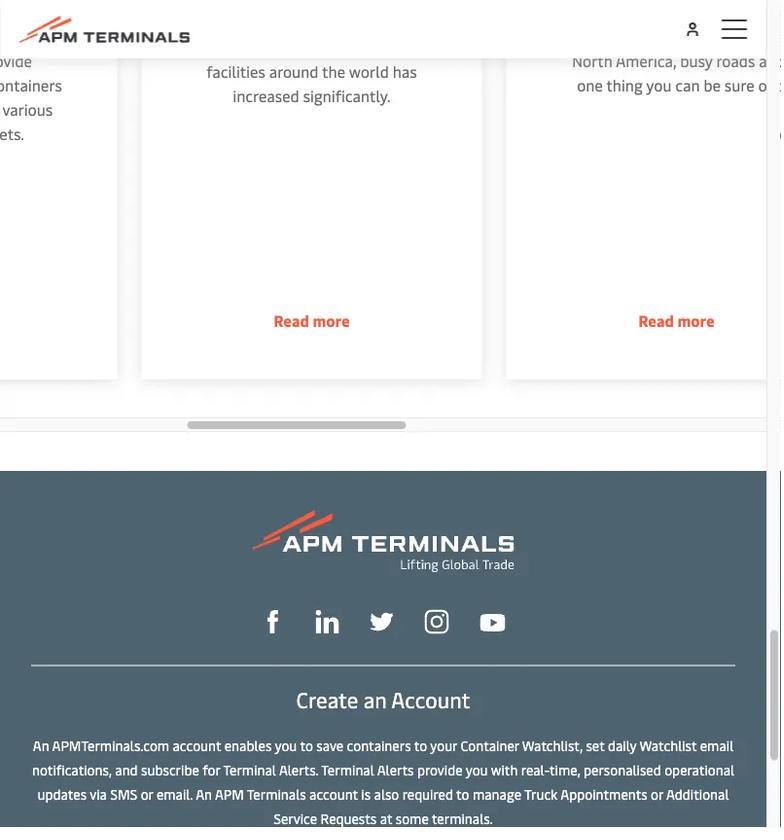 Task type: describe. For each thing, give the bounding box(es) containing it.
personalised
[[584, 761, 662, 780]]

twitter image
[[370, 611, 394, 634]]

container
[[461, 737, 520, 755]]

and inside as climate changes, the frequency and severity of wind gusts hitting apm terminals facilities around the world has increased significantly.
[[279, 13, 305, 34]]

wind
[[386, 13, 419, 34]]

notifications,
[[32, 761, 112, 780]]

daily
[[608, 737, 637, 755]]

hitting
[[256, 37, 303, 58]]

0 horizontal spatial to
[[300, 737, 313, 755]]

apm inside an apmterminals.com account enables you to save containers to your container watchlist, set daily watchlist email notifications, and subscribe for terminal alerts. terminal alerts provide you with real-time, personalised operational updates via sms or email. an apm terminals account is also required to manage truck appointments or additional service requests at some terminals.
[[215, 786, 244, 804]]

2 read from the left
[[640, 311, 675, 332]]

is
[[362, 786, 371, 804]]

linkedin image
[[316, 611, 339, 634]]

shape link
[[261, 608, 285, 634]]

watchlist,
[[523, 737, 583, 755]]

0 horizontal spatial an
[[33, 737, 49, 755]]

also
[[374, 786, 399, 804]]

1 terminal from the left
[[223, 761, 276, 780]]

alerts
[[378, 761, 414, 780]]

0 horizontal spatial account
[[173, 737, 221, 755]]

1 read from the left
[[274, 311, 310, 332]]

create an account
[[297, 685, 471, 714]]

watchlist
[[640, 737, 697, 755]]

severity
[[309, 13, 364, 34]]

2 read more from the left
[[640, 311, 716, 332]]

an apmterminals.com account enables you to save containers to your container watchlist, set daily watchlist email notifications, and subscribe for terminal alerts. terminal alerts provide you with real-time, personalised operational updates via sms or email. an apm terminals account is also required to manage truck appointments or additional service requests at some terminals.
[[32, 737, 735, 828]]

real-
[[522, 761, 550, 780]]

at
[[380, 810, 393, 828]]

apmterminals.com
[[52, 737, 169, 755]]

appointments
[[561, 786, 648, 804]]

containers
[[347, 737, 411, 755]]

set
[[587, 737, 605, 755]]

read more link
[[507, 0, 782, 380]]

climate
[[251, 0, 303, 9]]

1 or from the left
[[141, 786, 153, 804]]

2 more from the left
[[679, 311, 716, 332]]

account
[[392, 685, 471, 714]]

2 or from the left
[[651, 786, 664, 804]]

sms
[[110, 786, 138, 804]]

facebook image
[[261, 611, 285, 634]]

increased
[[234, 86, 300, 107]]

significantly.
[[304, 86, 391, 107]]

as
[[231, 0, 248, 9]]

via
[[90, 786, 107, 804]]

operational
[[665, 761, 735, 780]]

changes,
[[307, 0, 368, 9]]

your
[[431, 737, 458, 755]]

additional
[[667, 786, 730, 804]]

apm inside as climate changes, the frequency and severity of wind gusts hitting apm terminals facilities around the world has increased significantly.
[[306, 37, 339, 58]]

requests
[[321, 810, 377, 828]]



Task type: locate. For each thing, give the bounding box(es) containing it.
1 vertical spatial terminals
[[247, 786, 306, 804]]

and
[[279, 13, 305, 34], [115, 761, 138, 780]]

1 horizontal spatial more
[[679, 311, 716, 332]]

the up significantly.
[[323, 61, 346, 82]]

0 vertical spatial the
[[371, 0, 394, 9]]

terminals inside an apmterminals.com account enables you to save containers to your container watchlist, set daily watchlist email notifications, and subscribe for terminal alerts. terminal alerts provide you with real-time, personalised operational updates via sms or email. an apm terminals account is also required to manage truck appointments or additional service requests at some terminals.
[[247, 786, 306, 804]]

instagram image
[[425, 610, 449, 635]]

or right sms
[[141, 786, 153, 804]]

1 horizontal spatial or
[[651, 786, 664, 804]]

1 horizontal spatial terminals
[[343, 37, 410, 58]]

apmt footer logo image
[[253, 511, 514, 573]]

terminals.
[[432, 810, 493, 828]]

save
[[317, 737, 344, 755]]

account
[[173, 737, 221, 755], [310, 786, 358, 804]]

provide
[[418, 761, 463, 780]]

0 horizontal spatial or
[[141, 786, 153, 804]]

facilities
[[207, 61, 266, 82]]

terminals inside as climate changes, the frequency and severity of wind gusts hitting apm terminals facilities around the world has increased significantly.
[[343, 37, 410, 58]]

1 horizontal spatial read
[[640, 311, 675, 332]]

read more
[[274, 311, 351, 332], [640, 311, 716, 332]]

terminal down enables
[[223, 761, 276, 780]]

1 vertical spatial apm
[[215, 786, 244, 804]]

1 vertical spatial you
[[466, 761, 488, 780]]

0 vertical spatial apm
[[306, 37, 339, 58]]

1 vertical spatial the
[[323, 61, 346, 82]]

0 horizontal spatial and
[[115, 761, 138, 780]]

apm down severity
[[306, 37, 339, 58]]

account up for
[[173, 737, 221, 755]]

1 vertical spatial an
[[196, 786, 212, 804]]

1 horizontal spatial apm
[[306, 37, 339, 58]]

and down climate
[[279, 13, 305, 34]]

around
[[270, 61, 319, 82]]

you up alerts.
[[275, 737, 297, 755]]

to left your
[[415, 737, 428, 755]]

and inside an apmterminals.com account enables you to save containers to your container watchlist, set daily watchlist email notifications, and subscribe for terminal alerts. terminal alerts provide you with real-time, personalised operational updates via sms or email. an apm terminals account is also required to manage truck appointments or additional service requests at some terminals.
[[115, 761, 138, 780]]

fill 44 link
[[370, 608, 394, 634]]

linkedin__x28_alt_x29__3_ link
[[316, 608, 339, 634]]

terminal down save
[[322, 761, 375, 780]]

1 horizontal spatial and
[[279, 13, 305, 34]]

0 horizontal spatial terminals
[[247, 786, 306, 804]]

updates
[[37, 786, 87, 804]]

apm down for
[[215, 786, 244, 804]]

2 horizontal spatial to
[[457, 786, 470, 804]]

an up notifications,
[[33, 737, 49, 755]]

the up of
[[371, 0, 394, 9]]

an down for
[[196, 786, 212, 804]]

to up terminals.
[[457, 786, 470, 804]]

1 horizontal spatial terminal
[[322, 761, 375, 780]]

you
[[275, 737, 297, 755], [466, 761, 488, 780]]

or
[[141, 786, 153, 804], [651, 786, 664, 804]]

has
[[394, 61, 418, 82]]

world
[[350, 61, 390, 82]]

truck
[[525, 786, 558, 804]]

0 vertical spatial an
[[33, 737, 49, 755]]

youtube image
[[480, 615, 506, 632]]

email.
[[157, 786, 193, 804]]

gusts
[[215, 37, 253, 58]]

terminals up the "service"
[[247, 786, 306, 804]]

the
[[371, 0, 394, 9], [323, 61, 346, 82]]

alerts.
[[279, 761, 319, 780]]

more
[[314, 311, 351, 332], [679, 311, 716, 332]]

0 horizontal spatial read
[[274, 311, 310, 332]]

for
[[203, 761, 220, 780]]

2 terminal from the left
[[322, 761, 375, 780]]

1 horizontal spatial an
[[196, 786, 212, 804]]

you tube link
[[480, 609, 506, 634]]

or left additional
[[651, 786, 664, 804]]

frequency
[[206, 13, 275, 34]]

1 horizontal spatial account
[[310, 786, 358, 804]]

of
[[367, 13, 382, 34]]

0 horizontal spatial more
[[314, 311, 351, 332]]

subscribe
[[141, 761, 199, 780]]

service
[[274, 810, 318, 828]]

an
[[33, 737, 49, 755], [196, 786, 212, 804]]

terminals down of
[[343, 37, 410, 58]]

1 horizontal spatial to
[[415, 737, 428, 755]]

account up requests
[[310, 786, 358, 804]]

required
[[403, 786, 454, 804]]

0 vertical spatial and
[[279, 13, 305, 34]]

and up sms
[[115, 761, 138, 780]]

1 vertical spatial account
[[310, 786, 358, 804]]

0 horizontal spatial the
[[323, 61, 346, 82]]

you down container
[[466, 761, 488, 780]]

0 horizontal spatial read more
[[274, 311, 351, 332]]

1 read more from the left
[[274, 311, 351, 332]]

1 horizontal spatial the
[[371, 0, 394, 9]]

email
[[701, 737, 734, 755]]

1 more from the left
[[314, 311, 351, 332]]

with
[[492, 761, 518, 780]]

time,
[[550, 761, 581, 780]]

terminals
[[343, 37, 410, 58], [247, 786, 306, 804]]

1 vertical spatial and
[[115, 761, 138, 780]]

terminal
[[223, 761, 276, 780], [322, 761, 375, 780]]

some
[[396, 810, 429, 828]]

read
[[274, 311, 310, 332], [640, 311, 675, 332]]

instagram link
[[425, 608, 449, 635]]

1 horizontal spatial you
[[466, 761, 488, 780]]

manage
[[473, 786, 522, 804]]

0 horizontal spatial apm
[[215, 786, 244, 804]]

0 vertical spatial you
[[275, 737, 297, 755]]

an
[[364, 685, 387, 714]]

0 vertical spatial account
[[173, 737, 221, 755]]

0 vertical spatial terminals
[[343, 37, 410, 58]]

to
[[300, 737, 313, 755], [415, 737, 428, 755], [457, 786, 470, 804]]

0 horizontal spatial you
[[275, 737, 297, 755]]

1 horizontal spatial read more
[[640, 311, 716, 332]]

create
[[297, 685, 359, 714]]

to left save
[[300, 737, 313, 755]]

as climate changes, the frequency and severity of wind gusts hitting apm terminals facilities around the world has increased significantly.
[[206, 0, 419, 107]]

0 horizontal spatial terminal
[[223, 761, 276, 780]]

apm
[[306, 37, 339, 58], [215, 786, 244, 804]]

enables
[[225, 737, 272, 755]]



Task type: vqa. For each thing, say whether or not it's contained in the screenshot.
400's the Angeles
no



